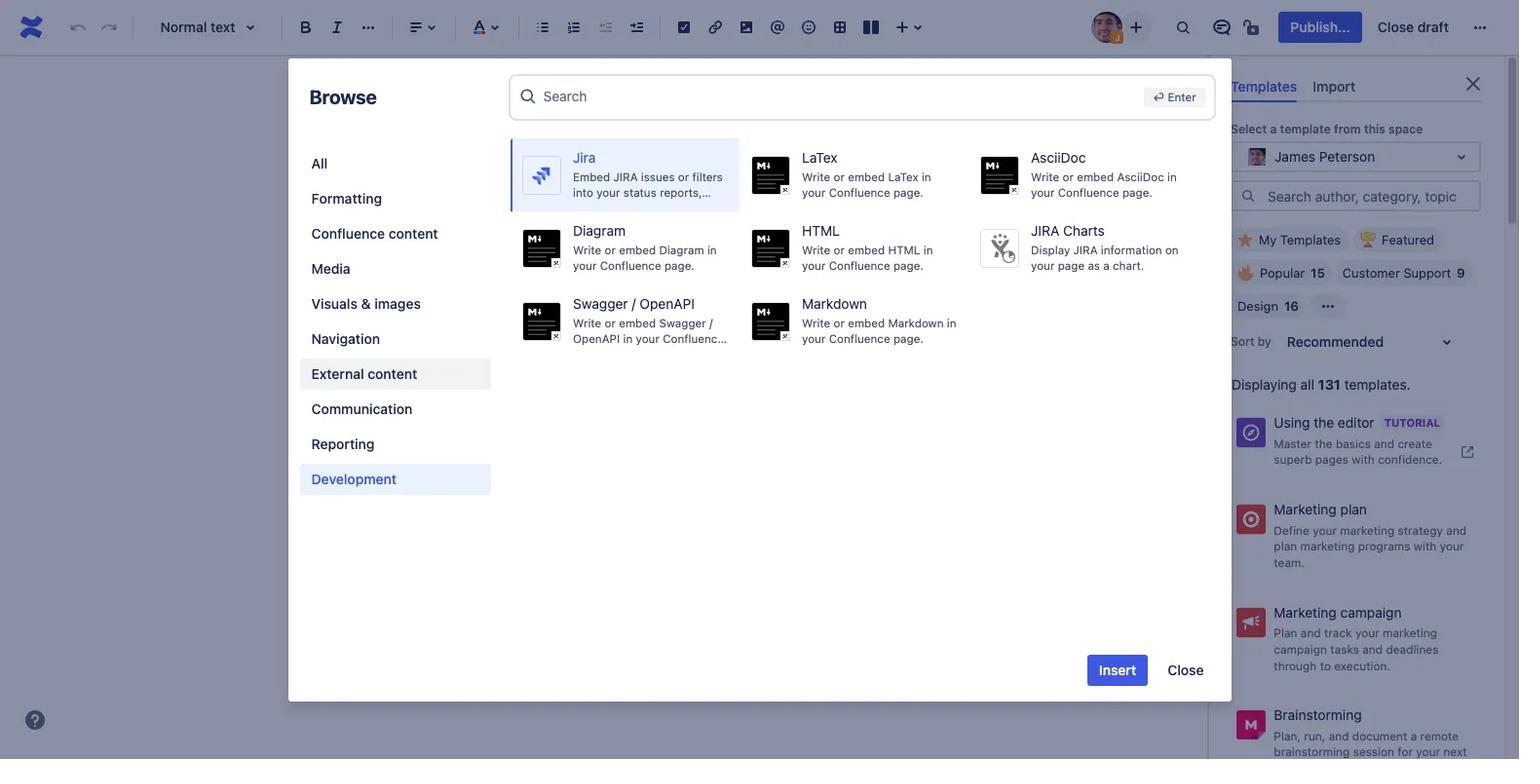 Task type: vqa. For each thing, say whether or not it's contained in the screenshot.
Create a page icon
no



Task type: locate. For each thing, give the bounding box(es) containing it.
jira up status
[[613, 170, 637, 183]]

the up pages
[[1315, 436, 1333, 451]]

with down the strategy
[[1414, 539, 1437, 554]]

Search author, category, topic field
[[1262, 182, 1479, 210]]

james
[[413, 87, 454, 103], [1275, 148, 1316, 164]]

1 vertical spatial marketing
[[1301, 539, 1355, 554]]

close right insert
[[1168, 662, 1204, 678]]

with down basics
[[1352, 453, 1375, 467]]

all
[[1301, 376, 1315, 393]]

marketing up deadlines
[[1383, 626, 1438, 641]]

marketing down define
[[1301, 539, 1355, 554]]

james peterson left advanced search image
[[413, 87, 513, 103]]

visuals & images
[[311, 295, 421, 312]]

a inside brainstorming plan, run, and document a remote brainstorming session for your nex
[[1411, 729, 1417, 743]]

diagram down requirements
[[659, 243, 704, 256]]

tab list containing templates
[[1223, 70, 1489, 103]]

page. inside html write or embed html in your confluence page.
[[893, 259, 923, 272]]

asciidoc up information
[[1117, 170, 1164, 183]]

asciidoc up charts
[[1031, 149, 1086, 166]]

0 vertical spatial brainstorming
[[645, 188, 733, 205]]

marketing inside marketing plan define your marketing strategy and plan marketing programs with your team.
[[1274, 501, 1337, 518]]

using
[[1274, 414, 1310, 431]]

communication button
[[300, 394, 491, 425]]

2 vertical spatial marketing
[[1274, 604, 1337, 620]]

brainstorming button
[[645, 181, 733, 213]]

write inside the markdown write or embed markdown in your confluence page.
[[802, 316, 830, 329]]

brainstorming inside brainstorming plan, run, and document a remote brainstorming session for your nex
[[1274, 707, 1362, 723]]

or
[[678, 170, 689, 183], [833, 170, 844, 183], [1062, 170, 1073, 183], [573, 218, 584, 231], [604, 243, 615, 256], [833, 243, 844, 256], [604, 316, 615, 329], [833, 316, 844, 329]]

or down html write or embed html in your confluence page. at top right
[[833, 316, 844, 329]]

write inside latex write or embed latex in your confluence page.
[[802, 170, 830, 183]]

open image
[[1450, 145, 1474, 169]]

filters
[[692, 170, 723, 183]]

0 horizontal spatial a
[[1103, 259, 1109, 272]]

marketing up programs
[[1340, 523, 1395, 538]]

close
[[1378, 19, 1414, 35], [1168, 662, 1204, 678]]

your inside html write or embed html in your confluence page.
[[802, 259, 825, 272]]

write inside the 'diagram write or embed diagram in your confluence page.'
[[573, 243, 601, 256]]

latex down the search field
[[802, 149, 837, 166]]

1 horizontal spatial /
[[709, 316, 713, 329]]

1 horizontal spatial with
[[1414, 539, 1437, 554]]

embed up the markdown write or embed markdown in your confluence page.
[[848, 243, 885, 256]]

brainstorming plan, run, and document a remote brainstorming session for your nex
[[1274, 707, 1467, 759]]

confluence inside the markdown write or embed markdown in your confluence page.
[[829, 332, 890, 345]]

page. inside latex write or embed latex in your confluence page.
[[893, 186, 923, 199]]

close templates and import image
[[1462, 72, 1485, 96]]

write down release
[[573, 243, 601, 256]]

a right select
[[1270, 122, 1277, 137]]

0 horizontal spatial brainstorming
[[645, 188, 733, 205]]

0 vertical spatial latex
[[802, 149, 837, 166]]

and right plan
[[1301, 626, 1321, 641]]

confluence inside the 'diagram write or embed diagram in your confluence page.'
[[600, 259, 661, 272]]

1 vertical spatial markdown
[[888, 316, 943, 329]]

content for confluence content
[[389, 225, 438, 242]]

1 vertical spatial brainstorming
[[1274, 707, 1362, 723]]

confluence inside html write or embed html in your confluence page.
[[829, 259, 890, 272]]

0 horizontal spatial diagram
[[573, 222, 625, 239]]

or inside asciidoc write or embed asciidoc in your confluence page.
[[1062, 170, 1073, 183]]

1 vertical spatial /
[[709, 316, 713, 329]]

write down latex write or embed latex in your confluence page.
[[802, 243, 830, 256]]

development button
[[300, 464, 491, 495]]

1 vertical spatial content
[[368, 365, 417, 382]]

0 horizontal spatial /
[[631, 295, 635, 312]]

and for campaign
[[1301, 626, 1321, 641]]

embed down html write or embed html in your confluence page. at top right
[[848, 316, 885, 329]]

close inside browse dialog
[[1168, 662, 1204, 678]]

peterson left advanced search image
[[457, 87, 513, 103]]

team.
[[1274, 556, 1305, 570]]

marketing campaign button
[[509, 181, 637, 213]]

/ down the 'diagram write or embed diagram in your confluence page.'
[[631, 295, 635, 312]]

0 vertical spatial with
[[1352, 453, 1375, 467]]

plan up team.
[[1274, 539, 1297, 554]]

write for diagram
[[573, 243, 601, 256]]

0 horizontal spatial james
[[413, 87, 454, 103]]

charts
[[1063, 222, 1105, 239]]

page. inside asciidoc write or embed asciidoc in your confluence page.
[[1122, 186, 1152, 199]]

page. for markdown
[[893, 332, 923, 345]]

action item image
[[672, 16, 696, 39]]

redo ⌘⇧z image
[[97, 16, 121, 39]]

embed down the 'diagram write or embed diagram in your confluence page.'
[[619, 316, 656, 329]]

content for external content
[[368, 365, 417, 382]]

embed inside the markdown write or embed markdown in your confluence page.
[[848, 316, 885, 329]]

embed down specifications.
[[619, 243, 656, 256]]

add image, video, or file image
[[735, 16, 758, 39]]

embed inside the 'diagram write or embed diagram in your confluence page.'
[[619, 243, 656, 256]]

display
[[1031, 243, 1070, 256]]

a right as
[[1103, 259, 1109, 272]]

0 vertical spatial peterson
[[457, 87, 513, 103]]

draft
[[1418, 19, 1449, 35]]

,
[[637, 188, 641, 204]]

peterson down the from
[[1319, 148, 1375, 164]]

tutorial
[[1385, 416, 1441, 429]]

0 vertical spatial marketing
[[509, 188, 572, 205]]

1 vertical spatial campaign
[[1341, 604, 1402, 620]]

1 vertical spatial swagger
[[659, 316, 706, 329]]

embed for markdown
[[848, 316, 885, 329]]

write inside html write or embed html in your confluence page.
[[802, 243, 830, 256]]

&
[[361, 295, 371, 312]]

and up confidence.
[[1374, 436, 1395, 451]]

marketing up plan
[[1274, 604, 1337, 620]]

1 vertical spatial close
[[1168, 662, 1204, 678]]

2 horizontal spatial a
[[1411, 729, 1417, 743]]

diagram write or embed diagram in your confluence page.
[[573, 222, 716, 272]]

in for latex
[[921, 170, 931, 183]]

openapi
[[639, 295, 694, 312], [573, 332, 620, 345]]

jira inside jira embed jira issues or filters into your status reports, release notes, requirements or specifications.
[[613, 170, 637, 183]]

0 vertical spatial /
[[631, 295, 635, 312]]

campaign up track
[[1341, 604, 1402, 620]]

templates
[[1231, 78, 1298, 95]]

navigation
[[311, 330, 380, 347]]

1 horizontal spatial close
[[1378, 19, 1414, 35]]

your inside the 'diagram write or embed diagram in your confluence page.'
[[573, 259, 596, 272]]

1 vertical spatial with
[[1414, 539, 1437, 554]]

jira embed jira issues or filters into your status reports, release notes, requirements or specifications.
[[573, 149, 723, 231]]

0 horizontal spatial swagger
[[573, 295, 628, 312]]

0 vertical spatial a
[[1270, 122, 1277, 137]]

confluence inside asciidoc write or embed asciidoc in your confluence page.
[[1058, 186, 1119, 199]]

a up for
[[1411, 729, 1417, 743]]

1 vertical spatial html
[[888, 243, 920, 256]]

0 horizontal spatial peterson
[[457, 87, 513, 103]]

in inside the 'diagram write or embed diagram in your confluence page.'
[[707, 243, 716, 256]]

james peterson
[[413, 87, 513, 103], [1275, 148, 1375, 164]]

the inside master the basics and create superb pages with confidence.
[[1315, 436, 1333, 451]]

1 horizontal spatial plan
[[1341, 501, 1367, 518]]

emoji image
[[797, 16, 821, 39]]

brainstorming down filters
[[645, 188, 733, 205]]

content inside confluence content button
[[389, 225, 438, 242]]

0 vertical spatial james
[[413, 87, 454, 103]]

html up the markdown write or embed markdown in your confluence page.
[[888, 243, 920, 256]]

embed inside latex write or embed latex in your confluence page.
[[848, 170, 885, 183]]

your inside the markdown write or embed markdown in your confluence page.
[[802, 332, 825, 345]]

1 vertical spatial plan
[[1274, 539, 1297, 554]]

0 vertical spatial jira
[[613, 170, 637, 183]]

campaign up through
[[1274, 642, 1327, 657]]

and inside brainstorming plan, run, and document a remote brainstorming session for your nex
[[1329, 729, 1349, 743]]

displaying
[[1232, 376, 1297, 393]]

embed inside html write or embed html in your confluence page.
[[848, 243, 885, 256]]

1 vertical spatial a
[[1103, 259, 1109, 272]]

select a template from this space
[[1231, 122, 1423, 137]]

or up html write or embed html in your confluence page. at top right
[[833, 170, 844, 183]]

tab list
[[1223, 70, 1489, 103]]

html down latex write or embed latex in your confluence page.
[[802, 222, 839, 239]]

in
[[921, 170, 931, 183], [1167, 170, 1177, 183], [707, 243, 716, 256], [923, 243, 933, 256], [947, 316, 956, 329], [623, 332, 632, 345]]

brainstorming up run,
[[1274, 707, 1362, 723]]

mention image
[[766, 16, 789, 39]]

plan
[[1274, 626, 1298, 641]]

page. inside the markdown write or embed markdown in your confluence page.
[[893, 332, 923, 345]]

templates.
[[1345, 376, 1411, 393]]

0 vertical spatial html
[[802, 222, 839, 239]]

1 horizontal spatial html
[[888, 243, 920, 256]]

embed inside swagger / openapi write or embed swagger / openapi in your confluence page.
[[619, 316, 656, 329]]

with inside marketing plan define your marketing strategy and plan marketing programs with your team.
[[1414, 539, 1437, 554]]

your inside brainstorming plan, run, and document a remote brainstorming session for your nex
[[1416, 745, 1441, 759]]

0 vertical spatial close
[[1378, 19, 1414, 35]]

confluence
[[829, 186, 890, 199], [1058, 186, 1119, 199], [311, 225, 385, 242], [600, 259, 661, 272], [829, 259, 890, 272], [662, 332, 724, 345], [829, 332, 890, 345]]

james up all button
[[413, 87, 454, 103]]

in inside latex write or embed latex in your confluence page.
[[921, 170, 931, 183]]

⏎ enter
[[1153, 91, 1196, 103]]

from
[[1334, 122, 1361, 137]]

and
[[1374, 436, 1395, 451], [1447, 523, 1467, 538], [1301, 626, 1321, 641], [1363, 642, 1383, 657], [1329, 729, 1349, 743]]

2 vertical spatial a
[[1411, 729, 1417, 743]]

0 horizontal spatial close
[[1168, 662, 1204, 678]]

confluence inside swagger / openapi write or embed swagger / openapi in your confluence page.
[[662, 332, 724, 345]]

latex
[[802, 149, 837, 166], [888, 170, 918, 183]]

images
[[374, 295, 421, 312]]

embed for asciidoc
[[1077, 170, 1114, 183]]

write down the search field
[[802, 170, 830, 183]]

1 horizontal spatial peterson
[[1319, 148, 1375, 164]]

with inside master the basics and create superb pages with confidence.
[[1352, 453, 1375, 467]]

plan up programs
[[1341, 501, 1367, 518]]

embed up html write or embed html in your confluence page. at top right
[[848, 170, 885, 183]]

1 vertical spatial openapi
[[573, 332, 620, 345]]

template
[[1280, 122, 1331, 137]]

marketing left into
[[509, 188, 572, 205]]

content down navigation button
[[368, 365, 417, 382]]

1 horizontal spatial asciidoc
[[1117, 170, 1164, 183]]

1 vertical spatial peterson
[[1319, 148, 1375, 164]]

through
[[1274, 658, 1317, 673]]

link image
[[704, 16, 727, 39]]

0 vertical spatial the
[[1314, 414, 1334, 431]]

brainstorming
[[645, 188, 733, 205], [1274, 707, 1362, 723]]

and inside master the basics and create superb pages with confidence.
[[1374, 436, 1395, 451]]

your inside asciidoc write or embed asciidoc in your confluence page.
[[1031, 186, 1054, 199]]

create
[[1398, 436, 1433, 451]]

2 vertical spatial jira
[[1073, 243, 1097, 256]]

basics
[[1336, 436, 1371, 451]]

embed up charts
[[1077, 170, 1114, 183]]

in inside asciidoc write or embed asciidoc in your confluence page.
[[1167, 170, 1177, 183]]

search field
[[543, 78, 1136, 114]]

embed inside asciidoc write or embed asciidoc in your confluence page.
[[1077, 170, 1114, 183]]

reports,
[[659, 186, 702, 199]]

0 horizontal spatial with
[[1352, 453, 1375, 467]]

campaign down embed
[[576, 188, 637, 205]]

track
[[1324, 626, 1352, 641]]

execution.
[[1334, 658, 1391, 673]]

marketing for marketing campaign
[[1274, 604, 1337, 620]]

0 horizontal spatial html
[[802, 222, 839, 239]]

into
[[573, 186, 593, 199]]

the for using
[[1314, 414, 1334, 431]]

confluence inside latex write or embed latex in your confluence page.
[[829, 186, 890, 199]]

0 vertical spatial james peterson
[[413, 87, 513, 103]]

write up display
[[1031, 170, 1059, 183]]

peterson inside "james peterson" link
[[457, 87, 513, 103]]

or down latex write or embed latex in your confluence page.
[[833, 243, 844, 256]]

1 horizontal spatial openapi
[[639, 295, 694, 312]]

1 horizontal spatial swagger
[[659, 316, 706, 329]]

in inside html write or embed html in your confluence page.
[[923, 243, 933, 256]]

marketing inside popular templates: marketing campaign , brainstorming
[[509, 188, 572, 205]]

the right using
[[1314, 414, 1334, 431]]

the for master
[[1315, 436, 1333, 451]]

close draft
[[1378, 19, 1449, 35]]

diagram down release
[[573, 222, 625, 239]]

jira
[[613, 170, 637, 183], [1031, 222, 1059, 239], [1073, 243, 1097, 256]]

131
[[1318, 376, 1341, 393]]

layouts image
[[860, 16, 883, 39]]

james peterson down select a template from this space
[[1275, 148, 1375, 164]]

0 horizontal spatial jira
[[613, 170, 637, 183]]

information
[[1101, 243, 1162, 256]]

publish... button
[[1279, 12, 1362, 43]]

1 vertical spatial asciidoc
[[1117, 170, 1164, 183]]

0 horizontal spatial markdown
[[802, 295, 867, 312]]

/
[[631, 295, 635, 312], [709, 316, 713, 329]]

/ down the main content area, start typing to enter text. text field
[[709, 316, 713, 329]]

content
[[389, 225, 438, 242], [368, 365, 417, 382]]

0 horizontal spatial plan
[[1274, 539, 1297, 554]]

indent tab image
[[625, 16, 648, 39]]

and for plan,
[[1329, 729, 1349, 743]]

2 horizontal spatial jira
[[1073, 243, 1097, 256]]

bold ⌘b image
[[294, 16, 318, 39]]

confluence for latex
[[829, 186, 890, 199]]

in inside the markdown write or embed markdown in your confluence page.
[[947, 316, 956, 329]]

2 vertical spatial campaign
[[1274, 642, 1327, 657]]

or up charts
[[1062, 170, 1073, 183]]

0 vertical spatial content
[[389, 225, 438, 242]]

confluence for html
[[829, 259, 890, 272]]

campaign inside popular templates: marketing campaign , brainstorming
[[576, 188, 637, 205]]

close left 'draft'
[[1378, 19, 1414, 35]]

1 vertical spatial the
[[1315, 436, 1333, 451]]

templates:
[[437, 188, 506, 204]]

0 vertical spatial campaign
[[576, 188, 637, 205]]

marketing up define
[[1274, 501, 1337, 518]]

0 horizontal spatial james peterson
[[413, 87, 513, 103]]

the
[[1314, 414, 1334, 431], [1315, 436, 1333, 451]]

write for html
[[802, 243, 830, 256]]

write inside asciidoc write or embed asciidoc in your confluence page.
[[1031, 170, 1059, 183]]

1 vertical spatial james peterson
[[1275, 148, 1375, 164]]

james down template on the right top
[[1275, 148, 1316, 164]]

and inside marketing plan define your marketing strategy and plan marketing programs with your team.
[[1447, 523, 1467, 538]]

asciidoc
[[1031, 149, 1086, 166], [1117, 170, 1164, 183]]

content inside external content button
[[368, 365, 417, 382]]

embed
[[573, 170, 610, 183]]

1 horizontal spatial campaign
[[1274, 642, 1327, 657]]

1 vertical spatial latex
[[888, 170, 918, 183]]

write down the 'diagram write or embed diagram in your confluence page.'
[[573, 316, 601, 329]]

1 horizontal spatial latex
[[888, 170, 918, 183]]

1 horizontal spatial james
[[1275, 148, 1316, 164]]

media
[[311, 260, 351, 277]]

campaign
[[576, 188, 637, 205], [1341, 604, 1402, 620], [1274, 642, 1327, 657]]

jira up as
[[1073, 243, 1097, 256]]

0 horizontal spatial campaign
[[576, 188, 637, 205]]

jira charts display jira information on your page as a chart.
[[1031, 222, 1178, 272]]

undo ⌘z image
[[66, 16, 90, 39]]

and right the strategy
[[1447, 523, 1467, 538]]

marketing
[[1340, 523, 1395, 538], [1301, 539, 1355, 554], [1383, 626, 1438, 641]]

close draft button
[[1366, 12, 1461, 43]]

write down html write or embed html in your confluence page. at top right
[[802, 316, 830, 329]]

page. inside the 'diagram write or embed diagram in your confluence page.'
[[664, 259, 694, 272]]

marketing inside marketing campaign plan and track your marketing campaign tasks and deadlines through to execution.
[[1274, 604, 1337, 620]]

0 vertical spatial marketing
[[1340, 523, 1395, 538]]

content down the popular
[[389, 225, 438, 242]]

2 vertical spatial marketing
[[1383, 626, 1438, 641]]

latex up html write or embed html in your confluence page. at top right
[[888, 170, 918, 183]]

0 horizontal spatial openapi
[[573, 332, 620, 345]]

0 horizontal spatial asciidoc
[[1031, 149, 1086, 166]]

1 horizontal spatial brainstorming
[[1274, 707, 1362, 723]]

or down the 'diagram write or embed diagram in your confluence page.'
[[604, 316, 615, 329]]

page. for latex
[[893, 186, 923, 199]]

plan
[[1341, 501, 1367, 518], [1274, 539, 1297, 554]]

1 vertical spatial james
[[1275, 148, 1316, 164]]

content
[[537, 87, 587, 103]]

write for latex
[[802, 170, 830, 183]]

or down specifications.
[[604, 243, 615, 256]]

jira up display
[[1031, 222, 1059, 239]]

1 vertical spatial diagram
[[659, 243, 704, 256]]

and right run,
[[1329, 729, 1349, 743]]

your
[[596, 186, 620, 199], [802, 186, 825, 199], [1031, 186, 1054, 199], [573, 259, 596, 272], [802, 259, 825, 272], [1031, 259, 1054, 272], [635, 332, 659, 345], [802, 332, 825, 345], [1313, 523, 1337, 538], [1440, 539, 1464, 554], [1356, 626, 1380, 641], [1416, 745, 1441, 759]]

peterson
[[457, 87, 513, 103], [1319, 148, 1375, 164]]

write inside swagger / openapi write or embed swagger / openapi in your confluence page.
[[573, 316, 601, 329]]

1 vertical spatial marketing
[[1274, 501, 1337, 518]]

1 vertical spatial jira
[[1031, 222, 1059, 239]]

programs
[[1358, 539, 1411, 554]]

release
[[573, 202, 611, 215]]



Task type: describe. For each thing, give the bounding box(es) containing it.
superb
[[1274, 453, 1312, 467]]

visuals
[[311, 295, 358, 312]]

page. for asciidoc
[[1122, 186, 1152, 199]]

latex write or embed latex in your confluence page.
[[802, 149, 931, 199]]

enter
[[1168, 91, 1196, 103]]

0 vertical spatial swagger
[[573, 295, 628, 312]]

formatting button
[[300, 183, 491, 214]]

numbered list ⌘⇧7 image
[[562, 16, 586, 39]]

on
[[1165, 243, 1178, 256]]

browse dialog
[[288, 58, 1231, 702]]

run,
[[1304, 729, 1326, 743]]

page. for diagram
[[664, 259, 694, 272]]

space
[[1389, 122, 1423, 137]]

all button
[[300, 148, 491, 179]]

confluence for diagram
[[600, 259, 661, 272]]

embed for latex
[[848, 170, 885, 183]]

in for asciidoc
[[1167, 170, 1177, 183]]

confluence inside button
[[311, 225, 385, 242]]

define
[[1274, 523, 1310, 538]]

or inside latex write or embed latex in your confluence page.
[[833, 170, 844, 183]]

outdent ⇧tab image
[[594, 16, 617, 39]]

or up reports,
[[678, 170, 689, 183]]

embed for html
[[848, 243, 885, 256]]

confluence image
[[16, 12, 47, 43]]

swagger / openapi write or embed swagger / openapi in your confluence page.
[[573, 295, 724, 361]]

0 vertical spatial openapi
[[639, 295, 694, 312]]

requirements
[[651, 202, 722, 215]]

chart.
[[1113, 259, 1144, 272]]

all
[[311, 155, 328, 172]]

jira
[[573, 149, 595, 166]]

0 vertical spatial diagram
[[573, 222, 625, 239]]

reporting
[[311, 436, 375, 452]]

search icon image
[[1241, 188, 1256, 203]]

to
[[1320, 658, 1331, 673]]

marketing plan define your marketing strategy and plan marketing programs with your team.
[[1274, 501, 1467, 570]]

notes,
[[615, 202, 648, 215]]

0 horizontal spatial latex
[[802, 149, 837, 166]]

strategy
[[1398, 523, 1443, 538]]

external content
[[311, 365, 417, 382]]

james peterson link
[[413, 84, 513, 107]]

issues
[[641, 170, 674, 183]]

or inside html write or embed html in your confluence page.
[[833, 243, 844, 256]]

sort by
[[1231, 334, 1272, 349]]

as
[[1088, 259, 1100, 272]]

displaying all 131 templates.
[[1232, 376, 1411, 393]]

your inside latex write or embed latex in your confluence page.
[[802, 186, 825, 199]]

marketing inside marketing campaign plan and track your marketing campaign tasks and deadlines through to execution.
[[1383, 626, 1438, 641]]

0 vertical spatial plan
[[1341, 501, 1367, 518]]

italic ⌘i image
[[326, 16, 349, 39]]

import
[[1313, 78, 1356, 95]]

close for close
[[1168, 662, 1204, 678]]

Give this page a title text field
[[385, 152, 1126, 184]]

1 horizontal spatial markdown
[[888, 316, 943, 329]]

write for asciidoc
[[1031, 170, 1059, 183]]

in for diagram
[[707, 243, 716, 256]]

or down release
[[573, 218, 584, 231]]

development
[[311, 471, 397, 487]]

navigation button
[[300, 324, 491, 355]]

embed for diagram
[[619, 243, 656, 256]]

1 horizontal spatial diagram
[[659, 243, 704, 256]]

formatting
[[311, 190, 382, 207]]

pages
[[1316, 453, 1349, 467]]

in inside swagger / openapi write or embed swagger / openapi in your confluence page.
[[623, 332, 632, 345]]

confluence image
[[16, 12, 47, 43]]

publish...
[[1291, 19, 1351, 35]]

remote
[[1421, 729, 1459, 743]]

and for the
[[1374, 436, 1395, 451]]

deadlines
[[1386, 642, 1439, 657]]

⏎
[[1153, 91, 1165, 103]]

media button
[[300, 253, 491, 285]]

in for markdown
[[947, 316, 956, 329]]

0 vertical spatial markdown
[[802, 295, 867, 312]]

visuals & images button
[[300, 288, 491, 320]]

1 horizontal spatial james peterson
[[1275, 148, 1375, 164]]

select
[[1231, 122, 1267, 137]]

your inside swagger / openapi write or embed swagger / openapi in your confluence page.
[[635, 332, 659, 345]]

communication
[[311, 401, 413, 417]]

brainstorming
[[1274, 745, 1350, 759]]

popular templates: marketing campaign , brainstorming
[[385, 188, 733, 205]]

document
[[1353, 729, 1408, 743]]

plan,
[[1274, 729, 1301, 743]]

advanced search image
[[518, 87, 537, 106]]

2 horizontal spatial campaign
[[1341, 604, 1402, 620]]

popular
[[385, 188, 433, 204]]

page. for html
[[893, 259, 923, 272]]

by
[[1258, 334, 1272, 349]]

brainstorming inside popular templates: marketing campaign , brainstorming
[[645, 188, 733, 205]]

confidence.
[[1378, 453, 1443, 467]]

1 horizontal spatial jira
[[1031, 222, 1059, 239]]

close for close draft
[[1378, 19, 1414, 35]]

or inside the markdown write or embed markdown in your confluence page.
[[833, 316, 844, 329]]

table image
[[828, 16, 852, 39]]

content link
[[537, 84, 587, 107]]

your inside jira embed jira issues or filters into your status reports, release notes, requirements or specifications.
[[596, 186, 620, 199]]

marketing for marketing plan
[[1274, 501, 1337, 518]]

1 horizontal spatial a
[[1270, 122, 1277, 137]]

this
[[1364, 122, 1386, 137]]

write for markdown
[[802, 316, 830, 329]]

close button
[[1156, 655, 1216, 686]]

tasks
[[1331, 642, 1359, 657]]

using the editor tutorial
[[1274, 414, 1441, 431]]

for
[[1398, 745, 1413, 759]]

insert
[[1099, 662, 1137, 678]]

and up execution.
[[1363, 642, 1383, 657]]

editor
[[1338, 414, 1375, 431]]

Main content area, start typing to enter text. text field
[[385, 213, 1126, 267]]

or inside swagger / openapi write or embed swagger / openapi in your confluence page.
[[604, 316, 615, 329]]

session
[[1353, 745, 1395, 759]]

master the basics and create superb pages with confidence.
[[1274, 436, 1443, 467]]

confluence for asciidoc
[[1058, 186, 1119, 199]]

your inside the jira charts display jira information on your page as a chart.
[[1031, 259, 1054, 272]]

james peterson image
[[1092, 12, 1123, 43]]

master
[[1274, 436, 1312, 451]]

confluence content
[[311, 225, 438, 242]]

browse
[[309, 86, 377, 108]]

page. inside swagger / openapi write or embed swagger / openapi in your confluence page.
[[573, 348, 603, 361]]

confluence for markdown
[[829, 332, 890, 345]]

a inside the jira charts display jira information on your page as a chart.
[[1103, 259, 1109, 272]]

bullet list ⌘⇧8 image
[[531, 16, 555, 39]]

or inside the 'diagram write or embed diagram in your confluence page.'
[[604, 243, 615, 256]]

0 vertical spatial asciidoc
[[1031, 149, 1086, 166]]

reporting button
[[300, 429, 491, 460]]

external content button
[[300, 359, 491, 390]]

page
[[1058, 259, 1084, 272]]

in for html
[[923, 243, 933, 256]]

external
[[311, 365, 364, 382]]

your inside marketing campaign plan and track your marketing campaign tasks and deadlines through to execution.
[[1356, 626, 1380, 641]]

html write or embed html in your confluence page.
[[802, 222, 933, 272]]

confluence content button
[[300, 218, 491, 249]]



